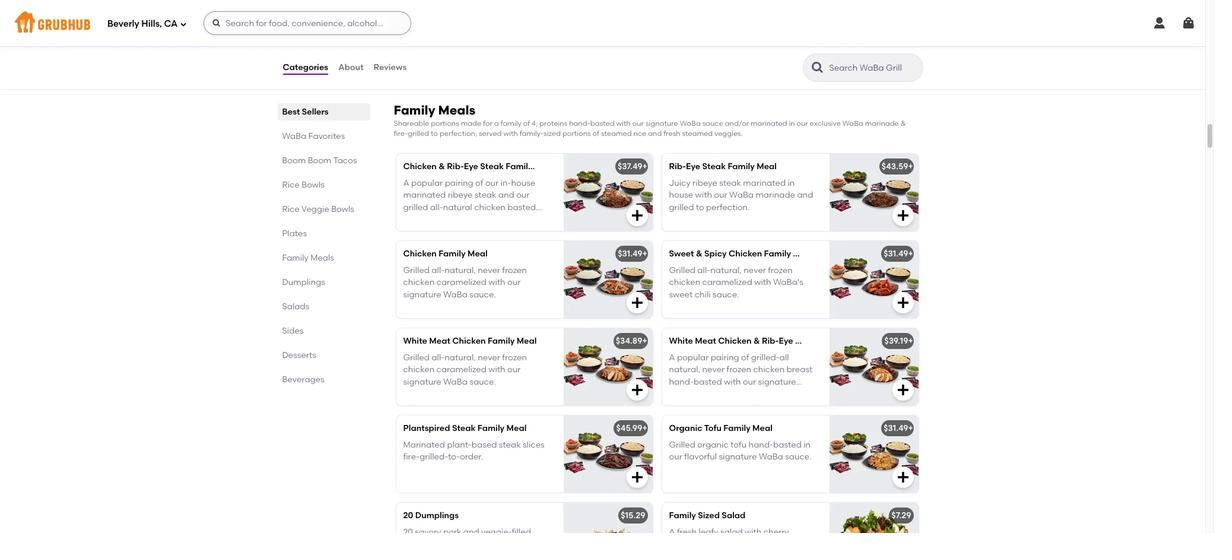Task type: vqa. For each thing, say whether or not it's contained in the screenshot.
bacon to the middle
no



Task type: locate. For each thing, give the bounding box(es) containing it.
& inside family meals shareable portions made for a family of 4; proteins hand-basted with our signature waba sauce and/or marinated in our exclusive waba marinade & fire-grilled to perfection; served with family-sized portions of steamed rice and fresh steamed veggies.
[[901, 119, 907, 128]]

0 vertical spatial fire-
[[404, 37, 420, 47]]

of
[[524, 119, 530, 128], [593, 130, 600, 138], [476, 178, 484, 188], [742, 353, 750, 363]]

rib- down perfection;
[[447, 161, 464, 171]]

to
[[431, 130, 438, 138], [696, 202, 705, 212]]

2 horizontal spatial rib-
[[762, 336, 779, 346]]

0 horizontal spatial meat
[[430, 336, 451, 346]]

1 vertical spatial a
[[670, 353, 676, 363]]

frozen up waba's
[[769, 265, 793, 275]]

spicy
[[705, 249, 727, 259]]

1 horizontal spatial meat
[[696, 336, 717, 346]]

pairing
[[445, 178, 474, 188], [711, 353, 740, 363]]

1 grilled organic tofu hand-basted in our flavorful signature waba sauce. from the top
[[670, 25, 812, 47]]

caramelized down chicken family meal at the left of page
[[437, 277, 487, 288]]

1 vertical spatial rice
[[282, 204, 300, 214]]

$31.49 for grilled organic tofu hand-basted in our flavorful signature waba sauce.
[[884, 423, 909, 433]]

sauce. for chicken family meal
[[470, 290, 496, 300]]

frozen down white meat chicken & rib-eye steak family meal
[[727, 365, 752, 375]]

all- up chicken family meal at the left of page
[[430, 202, 443, 212]]

+ for organic tofu family meal
[[909, 423, 914, 433]]

all- inside a popular pairing of our in-house marinated ribeye steak and our grilled all-natural chicken basted with our signature waba sauce.
[[430, 202, 443, 212]]

0 vertical spatial house
[[512, 178, 536, 188]]

0 vertical spatial a
[[404, 178, 409, 188]]

waba inside tab
[[282, 131, 307, 141]]

1 horizontal spatial boom
[[308, 156, 332, 166]]

2 meat from the left
[[696, 336, 717, 346]]

sweet & spicy chicken family meal image
[[830, 241, 919, 318]]

marinated down plantspired plate
[[404, 25, 445, 35]]

0 vertical spatial meals
[[439, 103, 476, 118]]

sauce inside family meals shareable portions made for a family of 4; proteins hand-basted with our signature waba sauce and/or marinated in our exclusive waba marinade & fire-grilled to perfection; served with family-sized portions of steamed rice and fresh steamed veggies.
[[703, 119, 724, 128]]

rice left veggie in the top of the page
[[282, 204, 300, 214]]

rice inside tab
[[282, 180, 300, 190]]

sauce. for sweet & spicy chicken family meal
[[713, 290, 740, 300]]

1 vertical spatial grilled-
[[752, 353, 780, 363]]

to- for steak
[[448, 452, 460, 462]]

0 vertical spatial portions
[[431, 119, 460, 128]]

0 horizontal spatial marinade
[[756, 190, 796, 200]]

2 marinated from the top
[[404, 440, 445, 450]]

hills,
[[141, 18, 162, 29]]

marinated plant-based steak slices fire-grilled-to-order. down plantspired steak family meal
[[404, 440, 545, 462]]

1 to- from the top
[[448, 37, 460, 47]]

sauce inside 'a popular pairing of grilled-all natural, never frozen chicken breast hand-basted with our signature waba sauce and our marinated ribeye steak.'
[[696, 389, 720, 399]]

0 horizontal spatial bowls
[[302, 180, 325, 190]]

sauce for meals
[[703, 119, 724, 128]]

popular for chicken
[[411, 178, 443, 188]]

1 vertical spatial to-
[[448, 452, 460, 462]]

based
[[472, 25, 497, 35], [472, 440, 497, 450]]

1 meat from the left
[[430, 336, 451, 346]]

waba
[[759, 37, 784, 47], [680, 119, 701, 128], [843, 119, 864, 128], [282, 131, 307, 141], [730, 190, 754, 200], [478, 214, 502, 224], [444, 290, 468, 300], [444, 377, 468, 387], [670, 389, 694, 399], [759, 452, 784, 462]]

0 vertical spatial bowls
[[302, 180, 325, 190]]

1 vertical spatial plant-
[[447, 440, 472, 450]]

boom up rice bowls
[[282, 156, 306, 166]]

svg image
[[1182, 16, 1197, 30], [212, 18, 222, 28], [630, 55, 645, 69], [896, 55, 911, 69], [630, 208, 645, 222], [630, 296, 645, 310], [630, 383, 645, 397], [896, 383, 911, 397], [630, 470, 645, 484]]

signature inside 'a popular pairing of grilled-all natural, never frozen chicken breast hand-basted with our signature waba sauce and our marinated ribeye steak.'
[[759, 377, 797, 387]]

meals inside family meals shareable portions made for a family of 4; proteins hand-basted with our signature waba sauce and/or marinated in our exclusive waba marinade & fire-grilled to perfection; served with family-sized portions of steamed rice and fresh steamed veggies.
[[439, 103, 476, 118]]

2 grilled all-natural, never frozen chicken caramelized with our signature waba sauce. from the top
[[404, 353, 527, 387]]

frozen down sauce.
[[503, 265, 527, 275]]

0 vertical spatial organic
[[698, 25, 729, 35]]

1 horizontal spatial house
[[670, 190, 694, 200]]

svg image for chicken & rib-eye steak family meal
[[630, 208, 645, 222]]

frozen for sweet & spicy chicken family meal
[[769, 265, 793, 275]]

1 tofu from the top
[[731, 25, 747, 35]]

sauce up steak.
[[696, 389, 720, 399]]

eye
[[464, 161, 479, 171], [686, 161, 701, 171], [779, 336, 794, 346]]

0 vertical spatial sauce
[[703, 119, 724, 128]]

waba inside a popular pairing of our in-house marinated ribeye steak and our grilled all-natural chicken basted with our signature waba sauce.
[[478, 214, 502, 224]]

1 organic from the top
[[698, 25, 729, 35]]

and
[[649, 130, 662, 138], [499, 190, 515, 200], [798, 190, 814, 200], [722, 389, 738, 399]]

1 vertical spatial pairing
[[711, 353, 740, 363]]

2 slices from the top
[[523, 440, 545, 450]]

1 vertical spatial tofu
[[731, 440, 747, 450]]

best sellers tab
[[282, 106, 365, 118]]

organic
[[698, 25, 729, 35], [698, 440, 729, 450]]

house inside a popular pairing of our in-house marinated ribeye steak and our grilled all-natural chicken basted with our signature waba sauce.
[[512, 178, 536, 188]]

never up steak.
[[703, 365, 725, 375]]

0 vertical spatial pairing
[[445, 178, 474, 188]]

grilled all-natural, never frozen chicken caramelized with our signature waba sauce. for meal
[[404, 265, 527, 300]]

2 based from the top
[[472, 440, 497, 450]]

dumplings right 20
[[415, 510, 459, 521]]

waba inside juicy ribeye steak marinated in house with our waba marinade and grilled to perfection.
[[730, 190, 754, 200]]

0 horizontal spatial a
[[404, 178, 409, 188]]

0 vertical spatial to-
[[448, 37, 460, 47]]

chicken
[[475, 202, 506, 212], [404, 277, 435, 288], [670, 277, 701, 288], [404, 365, 435, 375], [754, 365, 785, 375]]

plant- down plantspired steak family meal
[[447, 440, 472, 450]]

based down plantspired steak family meal
[[472, 440, 497, 450]]

chicken & rib-eye steak family meal image
[[564, 154, 653, 231]]

in inside family meals shareable portions made for a family of 4; proteins hand-basted with our signature waba sauce and/or marinated in our exclusive waba marinade & fire-grilled to perfection; served with family-sized portions of steamed rice and fresh steamed veggies.
[[789, 119, 796, 128]]

marinated plant-based steak slices fire-grilled-to-order.
[[404, 25, 545, 47], [404, 440, 545, 462]]

all- down white meat chicken family meal
[[432, 353, 445, 363]]

0 vertical spatial plantspired
[[404, 8, 450, 18]]

fire- up reviews
[[404, 37, 420, 47]]

all
[[780, 353, 790, 363]]

chicken inside a popular pairing of our in-house marinated ribeye steak and our grilled all-natural chicken basted with our signature waba sauce.
[[475, 202, 506, 212]]

grilled down shareable
[[408, 130, 429, 138]]

1 vertical spatial flavorful
[[685, 452, 717, 462]]

2 grilled organic tofu hand-basted in our flavorful signature waba sauce. from the top
[[670, 440, 812, 462]]

marinated down plantspired steak family meal
[[404, 440, 445, 450]]

marinated inside 'a popular pairing of grilled-all natural, never frozen chicken breast hand-basted with our signature waba sauce and our marinated ribeye steak.'
[[756, 389, 798, 399]]

fire- up 20
[[404, 452, 420, 462]]

to left perfection;
[[431, 130, 438, 138]]

grilled all-natural, never frozen chicken caramelized with our signature waba sauce. for chicken
[[404, 353, 527, 387]]

pairing inside a popular pairing of our in-house marinated ribeye steak and our grilled all-natural chicken basted with our signature waba sauce.
[[445, 178, 474, 188]]

to-
[[448, 37, 460, 47], [448, 452, 460, 462]]

frozen
[[503, 265, 527, 275], [769, 265, 793, 275], [503, 353, 527, 363], [727, 365, 752, 375]]

rice up rice veggie bowls
[[282, 180, 300, 190]]

1 plantspired from the top
[[404, 8, 450, 18]]

bowls right veggie in the top of the page
[[331, 204, 354, 214]]

0 vertical spatial ribeye
[[693, 178, 718, 188]]

natural, down white meat chicken family meal
[[445, 353, 476, 363]]

2 plant- from the top
[[447, 440, 472, 450]]

grilled all-natural, never frozen chicken caramelized with our signature waba sauce. down white meat chicken family meal
[[404, 353, 527, 387]]

natural, down chicken family meal at the left of page
[[445, 265, 476, 275]]

boom
[[282, 156, 306, 166], [308, 156, 332, 166]]

bowls up veggie in the top of the page
[[302, 180, 325, 190]]

sauce.
[[786, 37, 812, 47], [470, 290, 496, 300], [713, 290, 740, 300], [470, 377, 496, 387], [786, 452, 812, 462]]

& up $43.59 +
[[901, 119, 907, 128]]

beverages
[[282, 375, 325, 385]]

1 grilled all-natural, never frozen chicken caramelized with our signature waba sauce. from the top
[[404, 265, 527, 300]]

1 plant- from the top
[[447, 25, 472, 35]]

grilled for meal
[[670, 440, 696, 450]]

1 vertical spatial marinated
[[404, 440, 445, 450]]

1 vertical spatial ribeye
[[448, 190, 473, 200]]

1 vertical spatial meals
[[311, 253, 334, 263]]

0 horizontal spatial steamed
[[601, 130, 632, 138]]

0 vertical spatial flavorful
[[685, 37, 717, 47]]

ribeye up natural
[[448, 190, 473, 200]]

popular inside a popular pairing of our in-house marinated ribeye steak and our grilled all-natural chicken basted with our signature waba sauce.
[[411, 178, 443, 188]]

white meat chicken & rib-eye steak family meal image
[[830, 328, 919, 405]]

based down plate
[[472, 25, 497, 35]]

0 vertical spatial to
[[431, 130, 438, 138]]

steamed right fresh
[[683, 130, 713, 138]]

1 horizontal spatial pairing
[[711, 353, 740, 363]]

2 vertical spatial ribeye
[[670, 401, 694, 411]]

marinated right and/or
[[751, 119, 788, 128]]

popular down the chicken & rib-eye steak family meal
[[411, 178, 443, 188]]

plant- down plate
[[447, 25, 472, 35]]

frozen inside grilled all-natural, never frozen chicken caramelized with waba's sweet chili sauce.
[[769, 265, 793, 275]]

order. down plate
[[460, 37, 484, 47]]

0 horizontal spatial pairing
[[445, 178, 474, 188]]

1 horizontal spatial a
[[670, 353, 676, 363]]

family meals tab
[[282, 252, 365, 264]]

rib-eye steak family meal image
[[830, 154, 919, 231]]

& down perfection;
[[439, 161, 445, 171]]

0 vertical spatial marinated plant-based steak slices fire-grilled-to-order.
[[404, 25, 545, 47]]

steak
[[499, 25, 521, 35], [720, 178, 742, 188], [475, 190, 497, 200], [499, 440, 521, 450]]

sauce for popular
[[696, 389, 720, 399]]

steamed left rice
[[601, 130, 632, 138]]

grilled-
[[420, 37, 448, 47], [752, 353, 780, 363], [420, 452, 448, 462]]

popular inside 'a popular pairing of grilled-all natural, never frozen chicken breast hand-basted with our signature waba sauce and our marinated ribeye steak.'
[[678, 353, 709, 363]]

0 horizontal spatial meals
[[311, 253, 334, 263]]

natural, inside grilled all-natural, never frozen chicken caramelized with waba's sweet chili sauce.
[[711, 265, 742, 275]]

0 vertical spatial based
[[472, 25, 497, 35]]

svg image for plantspired plate
[[630, 55, 645, 69]]

popular up steak.
[[678, 353, 709, 363]]

2 vertical spatial fire-
[[404, 452, 420, 462]]

family inside tab
[[282, 253, 309, 263]]

1 vertical spatial popular
[[678, 353, 709, 363]]

Search for food, convenience, alcohol... search field
[[204, 11, 412, 35]]

1 vertical spatial bowls
[[331, 204, 354, 214]]

steak inside a popular pairing of our in-house marinated ribeye steak and our grilled all-natural chicken basted with our signature waba sauce.
[[475, 190, 497, 200]]

1 vertical spatial grilled organic tofu hand-basted in our flavorful signature waba sauce.
[[670, 440, 812, 462]]

tofu
[[731, 25, 747, 35], [731, 440, 747, 450]]

white
[[404, 336, 428, 346], [670, 336, 694, 346]]

+ for sweet & spicy chicken family meal
[[909, 249, 914, 259]]

chicken down chicken family meal at the left of page
[[404, 277, 435, 288]]

1 slices from the top
[[523, 25, 545, 35]]

marinated for plantspired plate
[[404, 25, 445, 35]]

1 vertical spatial to
[[696, 202, 705, 212]]

portions up perfection;
[[431, 119, 460, 128]]

juicy
[[670, 178, 691, 188]]

natural, up steak.
[[670, 365, 701, 375]]

chicken down "all"
[[754, 365, 785, 375]]

1 horizontal spatial portions
[[563, 130, 591, 138]]

marinated
[[404, 25, 445, 35], [404, 440, 445, 450]]

sauce. for white meat chicken family meal
[[470, 377, 496, 387]]

flavorful inside "grilled organic tofu hand-basted in our flavorful signature waba sauce." button
[[685, 37, 717, 47]]

$31.49 for grilled all-natural, never frozen chicken caramelized with our signature waba sauce.
[[618, 249, 643, 259]]

ribeye
[[693, 178, 718, 188], [448, 190, 473, 200], [670, 401, 694, 411]]

grilled inside family meals shareable portions made for a family of 4; proteins hand-basted with our signature waba sauce and/or marinated in our exclusive waba marinade & fire-grilled to perfection; served with family-sized portions of steamed rice and fresh steamed veggies.
[[408, 130, 429, 138]]

grilled all-natural, never frozen chicken caramelized with our signature waba sauce.
[[404, 265, 527, 300], [404, 353, 527, 387]]

frozen for white meat chicken family meal
[[503, 353, 527, 363]]

meals
[[439, 103, 476, 118], [311, 253, 334, 263]]

to inside family meals shareable portions made for a family of 4; proteins hand-basted with our signature waba sauce and/or marinated in our exclusive waba marinade & fire-grilled to perfection; served with family-sized portions of steamed rice and fresh steamed veggies.
[[431, 130, 438, 138]]

with
[[617, 119, 631, 128], [504, 130, 518, 138], [696, 190, 713, 200], [404, 214, 420, 224], [489, 277, 506, 288], [755, 277, 772, 288], [489, 365, 506, 375], [725, 377, 741, 387]]

0 horizontal spatial boom
[[282, 156, 306, 166]]

0 horizontal spatial dumplings
[[282, 277, 325, 287]]

perfection;
[[440, 130, 477, 138]]

fire- down shareable
[[394, 130, 408, 138]]

best
[[282, 107, 300, 117]]

in-
[[501, 178, 512, 188]]

plant- for steak
[[447, 440, 472, 450]]

1 horizontal spatial to
[[696, 202, 705, 212]]

1 marinated plant-based steak slices fire-grilled-to-order. from the top
[[404, 25, 545, 47]]

white meat chicken family meal
[[404, 336, 537, 346]]

all- for chicken family meal
[[432, 265, 445, 275]]

basted inside a popular pairing of our in-house marinated ribeye steak and our grilled all-natural chicken basted with our signature waba sauce.
[[508, 202, 536, 212]]

never
[[478, 265, 501, 275], [744, 265, 767, 275], [478, 353, 501, 363], [703, 365, 725, 375]]

a
[[404, 178, 409, 188], [670, 353, 676, 363]]

never down white meat chicken family meal
[[478, 353, 501, 363]]

slices
[[523, 25, 545, 35], [523, 440, 545, 450]]

with inside 'a popular pairing of grilled-all natural, never frozen chicken breast hand-basted with our signature waba sauce and our marinated ribeye steak.'
[[725, 377, 741, 387]]

chicken for white meat chicken family meal
[[404, 365, 435, 375]]

1 horizontal spatial marinade
[[866, 119, 900, 128]]

sauce. inside grilled all-natural, never frozen chicken caramelized with waba's sweet chili sauce.
[[713, 290, 740, 300]]

house down juicy
[[670, 190, 694, 200]]

1 horizontal spatial white
[[670, 336, 694, 346]]

grilled- down plantspired plate
[[420, 37, 448, 47]]

rib- up juicy
[[670, 161, 686, 171]]

never down chicken family meal at the left of page
[[478, 265, 501, 275]]

natural, for spicy
[[711, 265, 742, 275]]

0 vertical spatial grilled organic tofu hand-basted in our flavorful signature waba sauce.
[[670, 25, 812, 47]]

ribeye inside juicy ribeye steak marinated in house with our waba marinade and grilled to perfection.
[[693, 178, 718, 188]]

0 horizontal spatial portions
[[431, 119, 460, 128]]

1 horizontal spatial dumplings
[[415, 510, 459, 521]]

ribeye inside 'a popular pairing of grilled-all natural, never frozen chicken breast hand-basted with our signature waba sauce and our marinated ribeye steak.'
[[670, 401, 694, 411]]

2 marinated plant-based steak slices fire-grilled-to-order. from the top
[[404, 440, 545, 462]]

marinade inside juicy ribeye steak marinated in house with our waba marinade and grilled to perfection.
[[756, 190, 796, 200]]

0 horizontal spatial popular
[[411, 178, 443, 188]]

0 vertical spatial marinade
[[866, 119, 900, 128]]

chicken for chicken family meal
[[404, 277, 435, 288]]

of down the chicken & rib-eye steak family meal
[[476, 178, 484, 188]]

marinated plant-based steak slices fire-grilled-to-order. down plate
[[404, 25, 545, 47]]

a popular pairing of grilled-all natural, never frozen chicken breast hand-basted with our signature waba sauce and our marinated ribeye steak.
[[670, 353, 813, 411]]

basted
[[774, 25, 802, 35], [591, 119, 615, 128], [508, 202, 536, 212], [694, 377, 723, 387], [774, 440, 802, 450]]

sweet
[[670, 290, 693, 300]]

natural,
[[445, 265, 476, 275], [711, 265, 742, 275], [445, 353, 476, 363], [670, 365, 701, 375]]

rice bowls tab
[[282, 179, 365, 191]]

breast
[[787, 365, 813, 375]]

order. for plate
[[460, 37, 484, 47]]

rib-eye steak family meal
[[670, 161, 777, 171]]

1 vertical spatial grilled all-natural, never frozen chicken caramelized with our signature waba sauce.
[[404, 353, 527, 387]]

1 horizontal spatial popular
[[678, 353, 709, 363]]

ribeye up organic on the right of page
[[670, 401, 694, 411]]

20
[[404, 510, 414, 521]]

to- down plate
[[448, 37, 460, 47]]

bowls
[[302, 180, 325, 190], [331, 204, 354, 214]]

sauce up veggies.
[[703, 119, 724, 128]]

marinated up natural
[[404, 190, 446, 200]]

1 vertical spatial slices
[[523, 440, 545, 450]]

house
[[512, 178, 536, 188], [670, 190, 694, 200]]

eye up juicy
[[686, 161, 701, 171]]

0 vertical spatial popular
[[411, 178, 443, 188]]

&
[[901, 119, 907, 128], [439, 161, 445, 171], [697, 249, 703, 259], [754, 336, 760, 346]]

sweet & spicy chicken family meal
[[670, 249, 814, 259]]

0 vertical spatial marinated
[[404, 25, 445, 35]]

0 vertical spatial rice
[[282, 180, 300, 190]]

1 vertical spatial fire-
[[394, 130, 408, 138]]

grilled- down white meat chicken & rib-eye steak family meal
[[752, 353, 780, 363]]

pairing for ribeye
[[445, 178, 474, 188]]

meals down plates tab
[[311, 253, 334, 263]]

2 steamed from the left
[[683, 130, 713, 138]]

with inside juicy ribeye steak marinated in house with our waba marinade and grilled to perfection.
[[696, 190, 713, 200]]

never inside grilled all-natural, never frozen chicken caramelized with waba's sweet chili sauce.
[[744, 265, 767, 275]]

perfection.
[[707, 202, 750, 212]]

never for spicy
[[744, 265, 767, 275]]

1 based from the top
[[472, 25, 497, 35]]

1 horizontal spatial bowls
[[331, 204, 354, 214]]

chicken up sweet
[[670, 277, 701, 288]]

2 plantspired from the top
[[404, 423, 450, 433]]

ribeye down rib-eye steak family meal
[[693, 178, 718, 188]]

caramelized up chili
[[703, 277, 753, 288]]

rib-
[[447, 161, 464, 171], [670, 161, 686, 171], [762, 336, 779, 346]]

house up sauce.
[[512, 178, 536, 188]]

about
[[339, 62, 364, 72]]

plantspired steak family meal image
[[564, 415, 653, 493]]

our
[[670, 37, 683, 47], [633, 119, 644, 128], [797, 119, 809, 128], [486, 178, 499, 188], [517, 190, 530, 200], [715, 190, 728, 200], [422, 214, 436, 224], [508, 277, 521, 288], [508, 365, 521, 375], [743, 377, 757, 387], [740, 389, 754, 399], [670, 452, 683, 462]]

1 vertical spatial marinated plant-based steak slices fire-grilled-to-order.
[[404, 440, 545, 462]]

grilled inside grilled all-natural, never frozen chicken caramelized with waba's sweet chili sauce.
[[670, 265, 696, 275]]

white for white meat chicken family meal
[[404, 336, 428, 346]]

juicy ribeye steak marinated in house with our waba marinade and grilled to perfection.
[[670, 178, 814, 212]]

marinated for plantspired steak family meal
[[404, 440, 445, 450]]

caramelized down white meat chicken family meal
[[437, 365, 487, 375]]

tofu
[[705, 423, 722, 433]]

chicken
[[404, 161, 437, 171], [404, 249, 437, 259], [729, 249, 763, 259], [453, 336, 486, 346], [719, 336, 752, 346]]

of inside a popular pairing of our in-house marinated ribeye steak and our grilled all-natural chicken basted with our signature waba sauce.
[[476, 178, 484, 188]]

$31.49 + for grilled all-natural, never frozen chicken caramelized with our signature waba sauce.
[[618, 249, 648, 259]]

grilled all-natural, never frozen chicken caramelized with our signature waba sauce. down chicken family meal at the left of page
[[404, 265, 527, 300]]

1 rice from the top
[[282, 180, 300, 190]]

chicken inside grilled all-natural, never frozen chicken caramelized with waba's sweet chili sauce.
[[670, 277, 701, 288]]

svg image for plantspired steak family meal
[[630, 470, 645, 484]]

order. down plantspired steak family meal
[[460, 452, 484, 462]]

grilled inside button
[[670, 25, 696, 35]]

grilled down juicy
[[670, 202, 694, 212]]

1 flavorful from the top
[[685, 37, 717, 47]]

marinated down breast at the bottom right
[[756, 389, 798, 399]]

2 white from the left
[[670, 336, 694, 346]]

rice inside 'tab'
[[282, 204, 300, 214]]

reviews
[[374, 62, 407, 72]]

grilled- down plantspired steak family meal
[[420, 452, 448, 462]]

basted inside button
[[774, 25, 802, 35]]

to left perfection.
[[696, 202, 705, 212]]

search icon image
[[811, 61, 825, 75]]

1 vertical spatial marinade
[[756, 190, 796, 200]]

caramelized inside grilled all-natural, never frozen chicken caramelized with waba's sweet chili sauce.
[[703, 277, 753, 288]]

reviews button
[[373, 46, 408, 89]]

house inside juicy ribeye steak marinated in house with our waba marinade and grilled to perfection.
[[670, 190, 694, 200]]

waba inside button
[[759, 37, 784, 47]]

frozen down white meat chicken family meal
[[503, 353, 527, 363]]

1 vertical spatial house
[[670, 190, 694, 200]]

1 vertical spatial based
[[472, 440, 497, 450]]

0 horizontal spatial to
[[431, 130, 438, 138]]

rice veggie bowls tab
[[282, 203, 365, 216]]

a inside a popular pairing of our in-house marinated ribeye steak and our grilled all-natural chicken basted with our signature waba sauce.
[[404, 178, 409, 188]]

sides tab
[[282, 325, 365, 337]]

sized
[[544, 130, 561, 138]]

caramelized for meal
[[437, 277, 487, 288]]

veggies.
[[715, 130, 743, 138]]

natural, inside 'a popular pairing of grilled-all natural, never frozen chicken breast hand-basted with our signature waba sauce and our marinated ribeye steak.'
[[670, 365, 701, 375]]

of down white meat chicken & rib-eye steak family meal
[[742, 353, 750, 363]]

0 vertical spatial slices
[[523, 25, 545, 35]]

in inside juicy ribeye steak marinated in house with our waba marinade and grilled to perfection.
[[788, 178, 795, 188]]

all- inside grilled all-natural, never frozen chicken caramelized with waba's sweet chili sauce.
[[698, 265, 711, 275]]

1 vertical spatial plantspired
[[404, 423, 450, 433]]

chicken down white meat chicken family meal
[[404, 365, 435, 375]]

ribeye inside a popular pairing of our in-house marinated ribeye steak and our grilled all-natural chicken basted with our signature waba sauce.
[[448, 190, 473, 200]]

categories
[[283, 62, 328, 72]]

natural, for chicken
[[445, 353, 476, 363]]

1 horizontal spatial meals
[[439, 103, 476, 118]]

0 vertical spatial tofu
[[731, 25, 747, 35]]

eye up a popular pairing of our in-house marinated ribeye steak and our grilled all-natural chicken basted with our signature waba sauce.
[[464, 161, 479, 171]]

natural, down spicy
[[711, 265, 742, 275]]

2 flavorful from the top
[[685, 452, 717, 462]]

1 order. from the top
[[460, 37, 484, 47]]

boom down waba favorites tab
[[308, 156, 332, 166]]

pairing down white meat chicken & rib-eye steak family meal
[[711, 353, 740, 363]]

caramelized for spicy
[[703, 277, 753, 288]]

meat
[[430, 336, 451, 346], [696, 336, 717, 346]]

pairing inside 'a popular pairing of grilled-all natural, never frozen chicken breast hand-basted with our signature waba sauce and our marinated ribeye steak.'
[[711, 353, 740, 363]]

waba favorites tab
[[282, 130, 365, 143]]

$15.29
[[621, 510, 646, 521]]

all- down chicken family meal at the left of page
[[432, 265, 445, 275]]

marinated up perfection.
[[744, 178, 786, 188]]

1 vertical spatial sauce
[[696, 389, 720, 399]]

popular
[[411, 178, 443, 188], [678, 353, 709, 363]]

1 marinated from the top
[[404, 25, 445, 35]]

meals inside tab
[[311, 253, 334, 263]]

1 vertical spatial portions
[[563, 130, 591, 138]]

rib- up 'a popular pairing of grilled-all natural, never frozen chicken breast hand-basted with our signature waba sauce and our marinated ribeye steak.'
[[762, 336, 779, 346]]

salads tab
[[282, 300, 365, 313]]

0 vertical spatial grilled all-natural, never frozen chicken caramelized with our signature waba sauce.
[[404, 265, 527, 300]]

all- down spicy
[[698, 265, 711, 275]]

all-
[[430, 202, 443, 212], [432, 265, 445, 275], [698, 265, 711, 275], [432, 353, 445, 363]]

2 order. from the top
[[460, 452, 484, 462]]

based for plate
[[472, 25, 497, 35]]

signature inside button
[[719, 37, 757, 47]]

and inside 'a popular pairing of grilled-all natural, never frozen chicken breast hand-basted with our signature waba sauce and our marinated ribeye steak.'
[[722, 389, 738, 399]]

0 horizontal spatial house
[[512, 178, 536, 188]]

never down sweet & spicy chicken family meal
[[744, 265, 767, 275]]

2 rice from the top
[[282, 204, 300, 214]]

marinated plant-based steak slices fire-grilled-to-order. for plate
[[404, 25, 545, 47]]

0 vertical spatial grilled-
[[420, 37, 448, 47]]

0 vertical spatial plant-
[[447, 25, 472, 35]]

a inside 'a popular pairing of grilled-all natural, never frozen chicken breast hand-basted with our signature waba sauce and our marinated ribeye steak.'
[[670, 353, 676, 363]]

plant- for plate
[[447, 25, 472, 35]]

1 horizontal spatial steamed
[[683, 130, 713, 138]]

1 vertical spatial organic
[[698, 440, 729, 450]]

dumplings down family meals
[[282, 277, 325, 287]]

$37.49
[[618, 161, 643, 171]]

svg image
[[1153, 16, 1167, 30], [180, 20, 187, 28], [896, 208, 911, 222], [896, 296, 911, 310], [896, 470, 911, 484]]

marinated inside a popular pairing of our in-house marinated ribeye steak and our grilled all-natural chicken basted with our signature waba sauce.
[[404, 190, 446, 200]]

pairing up natural
[[445, 178, 474, 188]]

0 horizontal spatial white
[[404, 336, 428, 346]]

all- for sweet & spicy chicken family meal
[[698, 265, 711, 275]]

popular for white
[[678, 353, 709, 363]]

1 white from the left
[[404, 336, 428, 346]]

grilled left natural
[[404, 202, 428, 212]]

& left spicy
[[697, 249, 703, 259]]

portions right sized in the top of the page
[[563, 130, 591, 138]]

0 vertical spatial order.
[[460, 37, 484, 47]]

2 vertical spatial grilled-
[[420, 452, 448, 462]]

chicken family meal image
[[564, 241, 653, 318]]

to- down plantspired steak family meal
[[448, 452, 460, 462]]

chicken down in-
[[475, 202, 506, 212]]

2 to- from the top
[[448, 452, 460, 462]]

0 vertical spatial dumplings
[[282, 277, 325, 287]]

1 vertical spatial order.
[[460, 452, 484, 462]]

meals up made
[[439, 103, 476, 118]]

signature
[[719, 37, 757, 47], [646, 119, 679, 128], [438, 214, 476, 224], [404, 290, 442, 300], [404, 377, 442, 387], [759, 377, 797, 387], [719, 452, 757, 462]]

svg image for white meat chicken family meal
[[630, 383, 645, 397]]

eye up "all"
[[779, 336, 794, 346]]



Task type: describe. For each thing, give the bounding box(es) containing it.
and inside juicy ribeye steak marinated in house with our waba marinade and grilled to perfection.
[[798, 190, 814, 200]]

marinated inside juicy ribeye steak marinated in house with our waba marinade and grilled to perfection.
[[744, 178, 786, 188]]

meals for family meals
[[311, 253, 334, 263]]

pairing for frozen
[[711, 353, 740, 363]]

sized
[[699, 510, 720, 521]]

rice for rice bowls
[[282, 180, 300, 190]]

boom boom tacos tab
[[282, 154, 365, 167]]

2 organic from the top
[[698, 440, 729, 450]]

rice for rice veggie bowls
[[282, 204, 300, 214]]

categories button
[[282, 46, 329, 89]]

and/or
[[725, 119, 749, 128]]

frozen inside 'a popular pairing of grilled-all natural, never frozen chicken breast hand-basted with our signature waba sauce and our marinated ribeye steak.'
[[727, 365, 752, 375]]

family-
[[520, 130, 544, 138]]

and inside family meals shareable portions made for a family of 4; proteins hand-basted with our signature waba sauce and/or marinated in our exclusive waba marinade & fire-grilled to perfection; served with family-sized portions of steamed rice and fresh steamed veggies.
[[649, 130, 662, 138]]

$45.99
[[617, 423, 643, 433]]

salads
[[282, 302, 310, 312]]

organic
[[670, 423, 703, 433]]

desserts tab
[[282, 349, 365, 362]]

grilled- inside 'a popular pairing of grilled-all natural, never frozen chicken breast hand-basted with our signature waba sauce and our marinated ribeye steak.'
[[752, 353, 780, 363]]

natural, for meal
[[445, 265, 476, 275]]

family sized salad image
[[830, 503, 919, 533]]

2 horizontal spatial eye
[[779, 336, 794, 346]]

svg image for grilled organic tofu hand-basted in our flavorful signature waba sauce.
[[896, 470, 911, 484]]

exclusive
[[810, 119, 841, 128]]

grilled for family
[[404, 353, 430, 363]]

plate
[[452, 8, 474, 18]]

of inside 'a popular pairing of grilled-all natural, never frozen chicken breast hand-basted with our signature waba sauce and our marinated ribeye steak.'
[[742, 353, 750, 363]]

fire- inside family meals shareable portions made for a family of 4; proteins hand-basted with our signature waba sauce and/or marinated in our exclusive waba marinade & fire-grilled to perfection; served with family-sized portions of steamed rice and fresh steamed veggies.
[[394, 130, 408, 138]]

meat for all-
[[430, 336, 451, 346]]

+ for chicken & rib-eye steak family meal
[[643, 161, 648, 171]]

white for white meat chicken & rib-eye steak family meal
[[670, 336, 694, 346]]

$39.19 +
[[885, 336, 914, 346]]

boom boom tacos
[[282, 156, 357, 166]]

caramelized for chicken
[[437, 365, 487, 375]]

beverly hills, ca
[[107, 18, 178, 29]]

plates tab
[[282, 227, 365, 240]]

slices for plantspired steak family meal
[[523, 440, 545, 450]]

to- for plate
[[448, 37, 460, 47]]

20 dumplings image
[[564, 503, 653, 533]]

20 dumplings
[[404, 510, 459, 521]]

tofu inside "grilled organic tofu hand-basted in our flavorful signature waba sauce." button
[[731, 25, 747, 35]]

to inside juicy ribeye steak marinated in house with our waba marinade and grilled to perfection.
[[696, 202, 705, 212]]

a for a popular pairing of grilled-all natural, never frozen chicken breast hand-basted with our signature waba sauce and our marinated ribeye steak.
[[670, 353, 676, 363]]

natural
[[443, 202, 473, 212]]

with inside a popular pairing of our in-house marinated ribeye steak and our grilled all-natural chicken basted with our signature waba sauce.
[[404, 214, 420, 224]]

waba inside 'a popular pairing of grilled-all natural, never frozen chicken breast hand-basted with our signature waba sauce and our marinated ribeye steak.'
[[670, 389, 694, 399]]

made
[[461, 119, 482, 128]]

chicken & rib-eye steak family meal
[[404, 161, 555, 171]]

basted inside 'a popular pairing of grilled-all natural, never frozen chicken breast hand-basted with our signature waba sauce and our marinated ribeye steak.'
[[694, 377, 723, 387]]

fresh
[[664, 130, 681, 138]]

a popular pairing of our in-house marinated ribeye steak and our grilled all-natural chicken basted with our signature waba sauce.
[[404, 178, 536, 224]]

$34.89 +
[[616, 336, 648, 346]]

0 horizontal spatial eye
[[464, 161, 479, 171]]

grilled- for plantspired steak family meal
[[420, 452, 448, 462]]

plantspired plate image
[[564, 1, 653, 78]]

0 horizontal spatial rib-
[[447, 161, 464, 171]]

bowls inside 'tab'
[[331, 204, 354, 214]]

hand- inside "grilled organic tofu hand-basted in our flavorful signature waba sauce." button
[[749, 25, 774, 35]]

frozen for chicken family meal
[[503, 265, 527, 275]]

based for steak
[[472, 440, 497, 450]]

chicken for sweet & spicy chicken family meal
[[670, 277, 701, 288]]

1 horizontal spatial eye
[[686, 161, 701, 171]]

sauce.
[[504, 214, 532, 224]]

waba's
[[774, 277, 804, 288]]

of left 4;
[[524, 119, 530, 128]]

$34.89
[[616, 336, 643, 346]]

plantspired steak family meal
[[404, 423, 527, 433]]

ca
[[164, 18, 178, 29]]

grilled inside a popular pairing of our in-house marinated ribeye steak and our grilled all-natural chicken basted with our signature waba sauce.
[[404, 202, 428, 212]]

svg image for grilled all-natural, never frozen chicken caramelized with waba's sweet chili sauce.
[[896, 296, 911, 310]]

desserts
[[282, 350, 316, 360]]

never for chicken
[[478, 353, 501, 363]]

grilled organic tofu hand-basted in our flavorful signature waba sauce. inside button
[[670, 25, 812, 47]]

grilled- for plantspired plate
[[420, 37, 448, 47]]

main navigation navigation
[[0, 0, 1206, 46]]

grilled for chicken
[[670, 265, 696, 275]]

hand- inside family meals shareable portions made for a family of 4; proteins hand-basted with our signature waba sauce and/or marinated in our exclusive waba marinade & fire-grilled to perfection; served with family-sized portions of steamed rice and fresh steamed veggies.
[[570, 119, 591, 128]]

shareable
[[394, 119, 429, 128]]

salad
[[722, 510, 746, 521]]

signature inside family meals shareable portions made for a family of 4; proteins hand-basted with our signature waba sauce and/or marinated in our exclusive waba marinade & fire-grilled to perfection; served with family-sized portions of steamed rice and fresh steamed veggies.
[[646, 119, 679, 128]]

rice bowls
[[282, 180, 325, 190]]

organic tofu family meal
[[670, 423, 773, 433]]

order. for steak
[[460, 452, 484, 462]]

fire- for plantspired steak family meal
[[404, 452, 420, 462]]

of right sized in the top of the page
[[593, 130, 600, 138]]

our inside button
[[670, 37, 683, 47]]

steak.
[[696, 401, 720, 411]]

+ for chicken family meal
[[643, 249, 648, 259]]

organic tofu family meal image
[[830, 415, 919, 493]]

Search WaBa Grill search field
[[829, 62, 920, 74]]

steak inside juicy ribeye steak marinated in house with our waba marinade and grilled to perfection.
[[720, 178, 742, 188]]

bowls inside tab
[[302, 180, 325, 190]]

1 vertical spatial dumplings
[[415, 510, 459, 521]]

+ for white meat chicken family meal
[[643, 336, 648, 346]]

white meat chicken & rib-eye steak family meal
[[670, 336, 870, 346]]

2 boom from the left
[[308, 156, 332, 166]]

tacos
[[334, 156, 357, 166]]

$31.49 + for grilled all-natural, never frozen chicken caramelized with waba's sweet chili sauce.
[[884, 249, 914, 259]]

4;
[[532, 119, 538, 128]]

dumplings tab
[[282, 276, 365, 289]]

chicken family meal
[[404, 249, 488, 259]]

meals for family meals shareable portions made for a family of 4; proteins hand-basted with our signature waba sauce and/or marinated in our exclusive waba marinade & fire-grilled to perfection; served with family-sized portions of steamed rice and fresh steamed veggies.
[[439, 103, 476, 118]]

served
[[479, 130, 502, 138]]

1 horizontal spatial rib-
[[670, 161, 686, 171]]

svg image for chicken family meal
[[630, 296, 645, 310]]

$43.59 +
[[882, 161, 914, 171]]

family sized salad
[[670, 510, 746, 521]]

our inside juicy ribeye steak marinated in house with our waba marinade and grilled to perfection.
[[715, 190, 728, 200]]

a
[[494, 119, 499, 128]]

grilled all-natural, never frozen chicken caramelized with waba's sweet chili sauce.
[[670, 265, 804, 300]]

2 tofu from the top
[[731, 440, 747, 450]]

family
[[501, 119, 522, 128]]

about button
[[338, 46, 364, 89]]

family meals
[[282, 253, 334, 263]]

$37.49 +
[[618, 161, 648, 171]]

never for meal
[[478, 265, 501, 275]]

waba favorites
[[282, 131, 345, 141]]

slices for plantspired plate
[[523, 25, 545, 35]]

$39.19
[[885, 336, 909, 346]]

marinade inside family meals shareable portions made for a family of 4; proteins hand-basted with our signature waba sauce and/or marinated in our exclusive waba marinade & fire-grilled to perfection; served with family-sized portions of steamed rice and fresh steamed veggies.
[[866, 119, 900, 128]]

sides
[[282, 326, 304, 336]]

grilled organic tofu hand-basted in our flavorful signature waba sauce. button
[[662, 1, 919, 78]]

$31.49 for grilled all-natural, never frozen chicken caramelized with waba's sweet chili sauce.
[[884, 249, 909, 259]]

best sellers
[[282, 107, 329, 117]]

marinated inside family meals shareable portions made for a family of 4; proteins hand-basted with our signature waba sauce and/or marinated in our exclusive waba marinade & fire-grilled to perfection; served with family-sized portions of steamed rice and fresh steamed veggies.
[[751, 119, 788, 128]]

meat for popular
[[696, 336, 717, 346]]

signature inside a popular pairing of our in-house marinated ribeye steak and our grilled all-natural chicken basted with our signature waba sauce.
[[438, 214, 476, 224]]

chicken inside 'a popular pairing of grilled-all natural, never frozen chicken breast hand-basted with our signature waba sauce and our marinated ribeye steak.'
[[754, 365, 785, 375]]

$31.49 + for grilled organic tofu hand-basted in our flavorful signature waba sauce.
[[884, 423, 914, 433]]

white meat chicken family meal image
[[564, 328, 653, 405]]

sweet
[[670, 249, 695, 259]]

rice
[[634, 130, 647, 138]]

svg image for juicy ribeye steak marinated in house with our waba marinade and grilled to perfection.
[[896, 208, 911, 222]]

family inside family meals shareable portions made for a family of 4; proteins hand-basted with our signature waba sauce and/or marinated in our exclusive waba marinade & fire-grilled to perfection; served with family-sized portions of steamed rice and fresh steamed veggies.
[[394, 103, 436, 118]]

$7.29
[[892, 510, 912, 521]]

+ for rib-eye steak family meal
[[909, 161, 914, 171]]

$43.59
[[882, 161, 909, 171]]

tofu plate image
[[830, 1, 919, 78]]

hand- inside 'a popular pairing of grilled-all natural, never frozen chicken breast hand-basted with our signature waba sauce and our marinated ribeye steak.'
[[670, 377, 694, 387]]

1 boom from the left
[[282, 156, 306, 166]]

never inside 'a popular pairing of grilled-all natural, never frozen chicken breast hand-basted with our signature waba sauce and our marinated ribeye steak.'
[[703, 365, 725, 375]]

marinated plant-based steak slices fire-grilled-to-order. for steak
[[404, 440, 545, 462]]

beverly
[[107, 18, 139, 29]]

plantspired for plantspired steak family meal
[[404, 423, 450, 433]]

sellers
[[302, 107, 329, 117]]

family meals shareable portions made for a family of 4; proteins hand-basted with our signature waba sauce and/or marinated in our exclusive waba marinade & fire-grilled to perfection; served with family-sized portions of steamed rice and fresh steamed veggies.
[[394, 103, 907, 138]]

veggie
[[302, 204, 329, 214]]

proteins
[[540, 119, 568, 128]]

& up 'a popular pairing of grilled-all natural, never frozen chicken breast hand-basted with our signature waba sauce and our marinated ribeye steak.'
[[754, 336, 760, 346]]

grilled inside juicy ribeye steak marinated in house with our waba marinade and grilled to perfection.
[[670, 202, 694, 212]]

for
[[483, 119, 493, 128]]

$45.99 +
[[617, 423, 648, 433]]

plantspired for plantspired plate
[[404, 8, 450, 18]]

chili
[[695, 290, 711, 300]]

plantspired plate
[[404, 8, 474, 18]]

favorites
[[309, 131, 345, 141]]

rice veggie bowls
[[282, 204, 354, 214]]

+ for plantspired steak family meal
[[643, 423, 648, 433]]

and inside a popular pairing of our in-house marinated ribeye steak and our grilled all-natural chicken basted with our signature waba sauce.
[[499, 190, 515, 200]]

beverages tab
[[282, 374, 365, 386]]

+ for white meat chicken & rib-eye steak family meal
[[909, 336, 914, 346]]

a for a popular pairing of our in-house marinated ribeye steak and our grilled all-natural chicken basted with our signature waba sauce.
[[404, 178, 409, 188]]

in inside button
[[804, 25, 811, 35]]

sauce. inside button
[[786, 37, 812, 47]]

organic inside button
[[698, 25, 729, 35]]

fire- for plantspired plate
[[404, 37, 420, 47]]

svg image for white meat chicken & rib-eye steak family meal
[[896, 383, 911, 397]]

all- for white meat chicken family meal
[[432, 353, 445, 363]]

dumplings inside tab
[[282, 277, 325, 287]]

1 steamed from the left
[[601, 130, 632, 138]]

plates
[[282, 229, 307, 239]]

basted inside family meals shareable portions made for a family of 4; proteins hand-basted with our signature waba sauce and/or marinated in our exclusive waba marinade & fire-grilled to perfection; served with family-sized portions of steamed rice and fresh steamed veggies.
[[591, 119, 615, 128]]

with inside grilled all-natural, never frozen chicken caramelized with waba's sweet chili sauce.
[[755, 277, 772, 288]]



